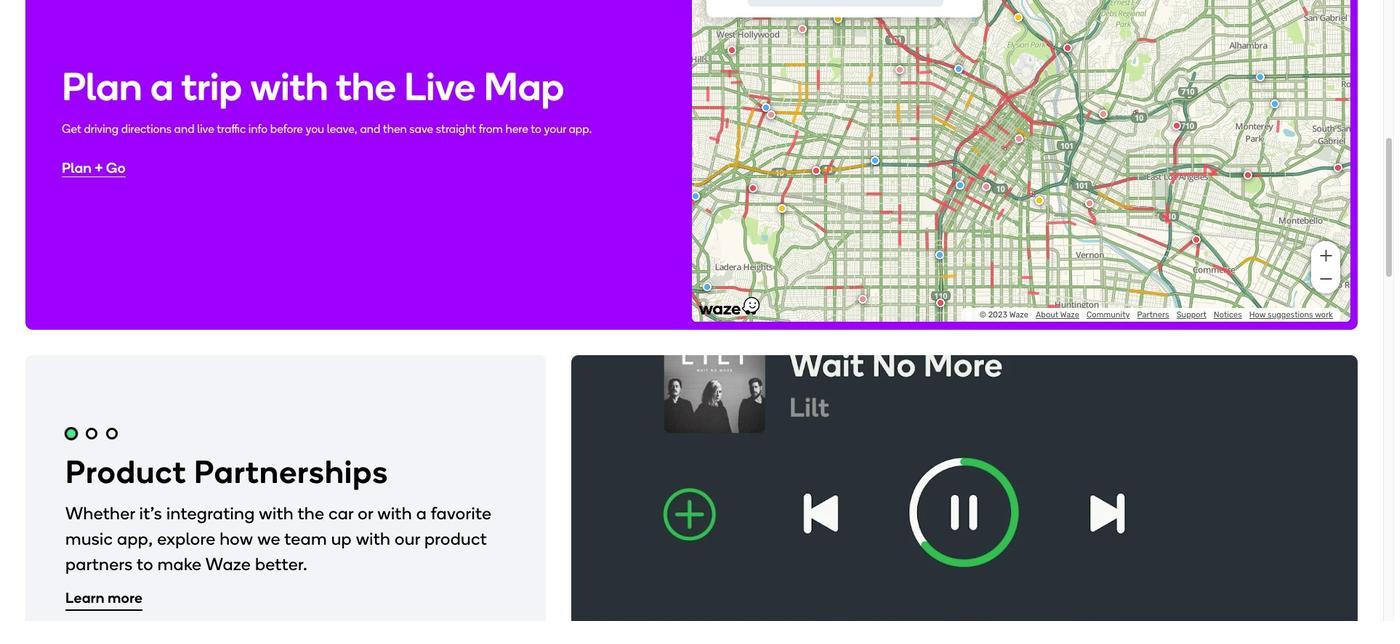 Task type: locate. For each thing, give the bounding box(es) containing it.
with
[[250, 63, 328, 110], [259, 503, 294, 524], [377, 503, 412, 524], [356, 529, 391, 550]]

1 horizontal spatial a
[[416, 503, 427, 524]]

and
[[174, 122, 194, 136], [360, 122, 380, 136]]

explore
[[157, 529, 215, 550]]

1 horizontal spatial the
[[336, 63, 396, 110]]

team
[[284, 529, 327, 550]]

0 horizontal spatial a
[[150, 63, 174, 110]]

the inside whether it's integrating with the car or with a favorite music app, explore how we team up with our product partners to make waze better.
[[298, 503, 324, 524]]

2 plan from the top
[[62, 159, 92, 177]]

whether
[[65, 503, 135, 524]]

with up our
[[377, 503, 412, 524]]

1 vertical spatial to
[[137, 554, 153, 575]]

0 vertical spatial to
[[531, 122, 541, 136]]

and left live on the left of the page
[[174, 122, 194, 136]]

straight
[[436, 122, 476, 136]]

a up our
[[416, 503, 427, 524]]

1 plan from the top
[[62, 63, 142, 110]]

the
[[336, 63, 396, 110], [298, 503, 324, 524]]

1 vertical spatial the
[[298, 503, 324, 524]]

the for live
[[336, 63, 396, 110]]

0 vertical spatial the
[[336, 63, 396, 110]]

a
[[150, 63, 174, 110], [416, 503, 427, 524]]

save
[[409, 122, 433, 136]]

a up directions
[[150, 63, 174, 110]]

make
[[157, 554, 202, 575]]

your
[[544, 122, 566, 136]]

1 horizontal spatial to
[[531, 122, 541, 136]]

plan
[[62, 63, 142, 110], [62, 159, 92, 177]]

plan up driving
[[62, 63, 142, 110]]

1 vertical spatial plan
[[62, 159, 92, 177]]

driving
[[84, 122, 119, 136]]

car
[[329, 503, 354, 524]]

leave,
[[327, 122, 357, 136]]

directions
[[121, 122, 172, 136]]

plan left +
[[62, 159, 92, 177]]

to down app, on the bottom of the page
[[137, 554, 153, 575]]

traffic
[[217, 122, 246, 136]]

learn
[[65, 589, 105, 607]]

integrating
[[166, 503, 255, 524]]

up
[[331, 529, 352, 550]]

music
[[65, 529, 113, 550]]

+
[[95, 159, 103, 177]]

0 vertical spatial plan
[[62, 63, 142, 110]]

0 horizontal spatial and
[[174, 122, 194, 136]]

2 and from the left
[[360, 122, 380, 136]]

plan for plan a trip with the live map
[[62, 63, 142, 110]]

how
[[220, 529, 253, 550]]

learn more
[[65, 589, 143, 607]]

plan for plan + go
[[62, 159, 92, 177]]

1 and from the left
[[174, 122, 194, 136]]

app,
[[117, 529, 153, 550]]

0 horizontal spatial to
[[137, 554, 153, 575]]

the up team
[[298, 503, 324, 524]]

to inside whether it's integrating with the car or with a favorite music app, explore how we team up with our product partners to make waze better.
[[137, 554, 153, 575]]

we
[[257, 529, 280, 550]]

the up 'leave,'
[[336, 63, 396, 110]]

to
[[531, 122, 541, 136], [137, 554, 153, 575]]

with up before at the top of the page
[[250, 63, 328, 110]]

live
[[197, 122, 214, 136]]

to left your
[[531, 122, 541, 136]]

0 vertical spatial a
[[150, 63, 174, 110]]

0 horizontal spatial the
[[298, 503, 324, 524]]

plan + go link
[[62, 159, 126, 177]]

1 vertical spatial a
[[416, 503, 427, 524]]

and left then
[[360, 122, 380, 136]]

1 horizontal spatial and
[[360, 122, 380, 136]]

product
[[424, 529, 487, 550]]



Task type: describe. For each thing, give the bounding box(es) containing it.
whether it's integrating with the car or with a favorite music app, explore how we team up with our product partners to make waze better.
[[65, 503, 492, 575]]

product
[[65, 453, 186, 491]]

partnerships
[[194, 453, 389, 491]]

then
[[383, 122, 407, 136]]

it's
[[139, 503, 162, 524]]

a inside whether it's integrating with the car or with a favorite music app, explore how we team up with our product partners to make waze better.
[[416, 503, 427, 524]]

get
[[62, 122, 81, 136]]

live
[[404, 63, 475, 110]]

map
[[484, 63, 564, 110]]

get driving directions and live traffic info before you leave, and then save straight from here to your app.
[[62, 122, 592, 136]]

favorite
[[431, 503, 492, 524]]

waze
[[206, 554, 251, 575]]

with down or
[[356, 529, 391, 550]]

our
[[395, 529, 420, 550]]

app.
[[569, 122, 592, 136]]

with up we
[[259, 503, 294, 524]]

from
[[479, 122, 503, 136]]

learn more link
[[65, 589, 143, 610]]

you
[[306, 122, 324, 136]]

before
[[270, 122, 303, 136]]

go
[[106, 159, 126, 177]]

plan a trip with the live map
[[62, 63, 564, 110]]

product partnerships
[[65, 453, 389, 491]]

partners
[[65, 554, 133, 575]]

or
[[358, 503, 373, 524]]

info
[[248, 122, 268, 136]]

here
[[506, 122, 528, 136]]

more
[[108, 589, 143, 607]]

image of music controls with a map in the background image
[[571, 355, 1358, 621]]

trip
[[181, 63, 242, 110]]

plan + go
[[62, 159, 126, 177]]

better.
[[255, 554, 308, 575]]

the for car
[[298, 503, 324, 524]]



Task type: vqa. For each thing, say whether or not it's contained in the screenshot.
left USA
no



